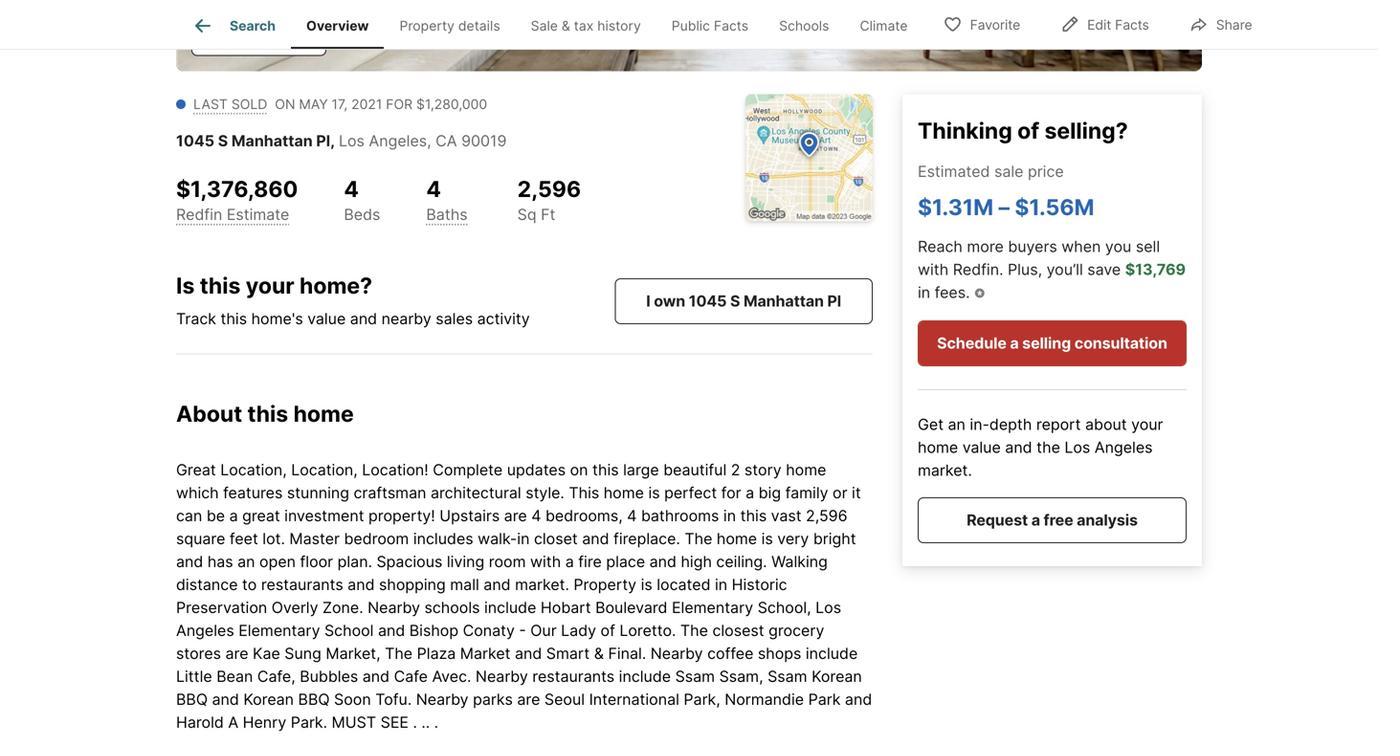 Task type: vqa. For each thing, say whether or not it's contained in the screenshot.
the right the other
no



Task type: describe. For each thing, give the bounding box(es) containing it.
plaza
[[417, 645, 456, 663]]

cafe
[[394, 667, 428, 686]]

facts for edit facts
[[1115, 17, 1149, 33]]

nearby up parks
[[476, 667, 528, 686]]

schedule a selling consultation
[[937, 334, 1167, 353]]

investment
[[284, 507, 364, 525]]

selling
[[1022, 334, 1071, 353]]

& inside great location, location, location! complete updates on this large beautiful 2 story home which features stunning craftsman architectural style. this home is perfect for a big family or it can be a great investment property! upstairs are 4 bedrooms, 4 bathrooms in this vast 2,596 square feet lot. master bedroom includes walk-in closet and fireplace. the home is very bright and has an open floor plan. spacious living room with a fire place and high ceiling. walking distance to restaurants and shopping mall and market. property is located in historic preservation overly zone. nearby schools include hobart boulevard elementary school, los angeles elementary school and bishop conaty - our lady of loretto. the closest grocery stores are kae sung market, the plaza market and smart  &  final. nearby coffee shops include little bean cafe, bubbles and cafe avec. nearby restaurants include ssam ssam, ssam korean bbq and korean bbq soon tofu. nearby parks are seoul international park, normandie park and harold a henry park. must see . .. .
[[594, 645, 604, 663]]

for
[[721, 484, 741, 502]]

1 vertical spatial korean
[[243, 690, 294, 709]]

cafe,
[[257, 667, 295, 686]]

0 vertical spatial 2,596
[[517, 176, 581, 202]]

1045 s manhattan pl , los angeles , ca 90019
[[176, 132, 507, 150]]

conaty
[[463, 622, 515, 640]]

tax
[[574, 17, 594, 34]]

angeles inside great location, location, location! complete updates on this large beautiful 2 story home which features stunning craftsman architectural style. this home is perfect for a big family or it can be a great investment property! upstairs are 4 bedrooms, 4 bathrooms in this vast 2,596 square feet lot. master bedroom includes walk-in closet and fireplace. the home is very bright and has an open floor plan. spacious living room with a fire place and high ceiling. walking distance to restaurants and shopping mall and market. property is located in historic preservation overly zone. nearby schools include hobart boulevard elementary school, los angeles elementary school and bishop conaty - our lady of loretto. the closest grocery stores are kae sung market, the plaza market and smart  &  final. nearby coffee shops include little bean cafe, bubbles and cafe avec. nearby restaurants include ssam ssam, ssam korean bbq and korean bbq soon tofu. nearby parks are seoul international park, normandie park and harold a henry park. must see . .. .
[[176, 622, 234, 640]]

upstairs
[[439, 507, 500, 525]]

our
[[530, 622, 557, 640]]

favorite
[[970, 17, 1020, 33]]

kae
[[253, 645, 280, 663]]

home inside 'get an in-depth report about your home value and the'
[[918, 438, 958, 457]]

ceiling.
[[716, 553, 767, 571]]

on
[[570, 461, 588, 479]]

or
[[833, 484, 847, 502]]

home down large
[[604, 484, 644, 502]]

baths
[[426, 205, 468, 224]]

walk-
[[478, 530, 517, 548]]

2 vertical spatial are
[[517, 690, 540, 709]]

it
[[852, 484, 861, 502]]

bean
[[216, 667, 253, 686]]

international
[[589, 690, 679, 709]]

search link
[[191, 14, 276, 37]]

& inside tab
[[562, 17, 570, 34]]

reach more buyers when you sell with redfin. plus, you'll save
[[918, 237, 1160, 279]]

in-
[[970, 415, 989, 434]]

share
[[1216, 17, 1252, 33]]

plus,
[[1008, 260, 1042, 279]]

0 vertical spatial los
[[339, 132, 365, 150]]

analysis
[[1077, 511, 1138, 530]]

and left the nearby
[[350, 309, 377, 328]]

2 location, from the left
[[291, 461, 358, 479]]

view
[[277, 28, 310, 44]]

walking
[[771, 553, 828, 571]]

schools
[[424, 599, 480, 617]]

$13,769 in fees.
[[918, 260, 1186, 302]]

family
[[785, 484, 828, 502]]

estimated sale price
[[918, 162, 1064, 181]]

an inside 'get an in-depth report about your home value and the'
[[948, 415, 966, 434]]

and down square
[[176, 553, 203, 571]]

public facts tab
[[656, 3, 764, 49]]

redfin.
[[953, 260, 1003, 279]]

beds
[[344, 205, 380, 224]]

0 vertical spatial the
[[685, 530, 712, 548]]

closet
[[534, 530, 578, 548]]

a right for
[[746, 484, 754, 502]]

1 location, from the left
[[220, 461, 287, 479]]

1 horizontal spatial elementary
[[672, 599, 753, 617]]

updates
[[507, 461, 566, 479]]

1 horizontal spatial angeles
[[369, 132, 427, 150]]

$1,376,860 redfin estimate
[[176, 176, 298, 224]]

an inside great location, location, location! complete updates on this large beautiful 2 story home which features stunning craftsman architectural style. this home is perfect for a big family or it can be a great investment property! upstairs are 4 bedrooms, 4 bathrooms in this vast 2,596 square feet lot. master bedroom includes walk-in closet and fireplace. the home is very bright and has an open floor plan. spacious living room with a fire place and high ceiling. walking distance to restaurants and shopping mall and market. property is located in historic preservation overly zone. nearby schools include hobart boulevard elementary school, los angeles elementary school and bishop conaty - our lady of loretto. the closest grocery stores are kae sung market, the plaza market and smart  &  final. nearby coffee shops include little bean cafe, bubbles and cafe avec. nearby restaurants include ssam ssam, ssam korean bbq and korean bbq soon tofu. nearby parks are seoul international park, normandie park and harold a henry park. must see . .. .
[[237, 553, 255, 571]]

0 horizontal spatial value
[[307, 309, 346, 328]]

sale
[[994, 162, 1023, 181]]

$1,376,860
[[176, 176, 298, 202]]

schools
[[779, 17, 829, 34]]

sold
[[231, 96, 267, 112]]

reach
[[918, 237, 963, 256]]

1 vertical spatial elementary
[[239, 622, 320, 640]]

edit
[[1087, 17, 1111, 33]]

and down fireplace.
[[649, 553, 677, 571]]

17,
[[332, 96, 348, 112]]

sell
[[1136, 237, 1160, 256]]

$1.31m
[[918, 194, 994, 220]]

sales
[[436, 309, 473, 328]]

a
[[228, 713, 238, 732]]

soon
[[334, 690, 371, 709]]

los inside los angeles market.
[[1065, 438, 1090, 457]]

overly
[[272, 599, 318, 617]]

-
[[519, 622, 526, 640]]

activity
[[477, 309, 530, 328]]

in down the ceiling.
[[715, 576, 727, 594]]

1 ssam from the left
[[675, 667, 715, 686]]

feet
[[230, 530, 258, 548]]

street view
[[234, 28, 310, 44]]

of inside great location, location, location! complete updates on this large beautiful 2 story home which features stunning craftsman architectural style. this home is perfect for a big family or it can be a great investment property! upstairs are 4 bedrooms, 4 bathrooms in this vast 2,596 square feet lot. master bedroom includes walk-in closet and fireplace. the home is very bright and has an open floor plan. spacious living room with a fire place and high ceiling. walking distance to restaurants and shopping mall and market. property is located in historic preservation overly zone. nearby schools include hobart boulevard elementary school, los angeles elementary school and bishop conaty - our lady of loretto. the closest grocery stores are kae sung market, the plaza market and smart  &  final. nearby coffee shops include little bean cafe, bubbles and cafe avec. nearby restaurants include ssam ssam, ssam korean bbq and korean bbq soon tofu. nearby parks are seoul international park, normandie park and harold a henry park. must see . .. .
[[601, 622, 615, 640]]

market. inside los angeles market.
[[918, 461, 972, 480]]

craftsman
[[354, 484, 426, 502]]

value inside 'get an in-depth report about your home value and the'
[[962, 438, 1001, 457]]

you
[[1105, 237, 1131, 256]]

to
[[242, 576, 257, 594]]

your inside 'get an in-depth report about your home value and the'
[[1131, 415, 1163, 434]]

normandie
[[725, 690, 804, 709]]

hobart
[[541, 599, 591, 617]]

history
[[597, 17, 641, 34]]

seoul
[[544, 690, 585, 709]]

large
[[623, 461, 659, 479]]

the
[[1037, 438, 1060, 457]]

final.
[[608, 645, 646, 663]]

you'll
[[1047, 260, 1083, 279]]

and up a
[[212, 690, 239, 709]]

1045 inside button
[[689, 292, 727, 310]]

stores
[[176, 645, 221, 663]]

public facts
[[672, 17, 748, 34]]

home's
[[251, 309, 303, 328]]

this
[[569, 484, 599, 502]]

2,596 inside great location, location, location! complete updates on this large beautiful 2 story home which features stunning craftsman architectural style. this home is perfect for a big family or it can be a great investment property! upstairs are 4 bedrooms, 4 bathrooms in this vast 2,596 square feet lot. master bedroom includes walk-in closet and fireplace. the home is very bright and has an open floor plan. spacious living room with a fire place and high ceiling. walking distance to restaurants and shopping mall and market. property is located in historic preservation overly zone. nearby schools include hobart boulevard elementary school, los angeles elementary school and bishop conaty - our lady of loretto. the closest grocery stores are kae sung market, the plaza market and smart  &  final. nearby coffee shops include little bean cafe, bubbles and cafe avec. nearby restaurants include ssam ssam, ssam korean bbq and korean bbq soon tofu. nearby parks are seoul international park, normandie park and harold a henry park. must see . .. .
[[806, 507, 848, 525]]

a right be
[[229, 507, 238, 525]]

0 vertical spatial your
[[246, 272, 294, 299]]

about
[[1085, 415, 1127, 434]]

this for your
[[200, 272, 241, 299]]

loretto.
[[620, 622, 676, 640]]

1 vertical spatial are
[[225, 645, 248, 663]]

save
[[1087, 260, 1121, 279]]

and left bishop
[[378, 622, 405, 640]]

ssam,
[[719, 667, 763, 686]]

preservation
[[176, 599, 267, 617]]

public
[[672, 17, 710, 34]]

2,596 sq ft
[[517, 176, 581, 224]]

i own 1045 s manhattan pl button
[[615, 278, 873, 324]]

in inside $13,769 in fees.
[[918, 283, 930, 302]]

little
[[176, 667, 212, 686]]

0 vertical spatial manhattan
[[231, 132, 313, 150]]

spacious
[[377, 553, 442, 571]]

tab list containing search
[[176, 0, 938, 49]]

0 horizontal spatial s
[[218, 132, 228, 150]]

lady
[[561, 622, 596, 640]]

with inside great location, location, location! complete updates on this large beautiful 2 story home which features stunning craftsman architectural style. this home is perfect for a big family or it can be a great investment property! upstairs are 4 bedrooms, 4 bathrooms in this vast 2,596 square feet lot. master bedroom includes walk-in closet and fireplace. the home is very bright and has an open floor plan. spacious living room with a fire place and high ceiling. walking distance to restaurants and shopping mall and market. property is located in historic preservation overly zone. nearby schools include hobart boulevard elementary school, los angeles elementary school and bishop conaty - our lady of loretto. the closest grocery stores are kae sung market, the plaza market and smart  &  final. nearby coffee shops include little bean cafe, bubbles and cafe avec. nearby restaurants include ssam ssam, ssam korean bbq and korean bbq soon tofu. nearby parks are seoul international park, normandie park and harold a henry park. must see . .. .
[[530, 553, 561, 571]]

last sold on may 17, 2021 for $1,280,000
[[193, 96, 487, 112]]



Task type: locate. For each thing, give the bounding box(es) containing it.
1 vertical spatial angeles
[[1095, 438, 1153, 457]]

ssam up park,
[[675, 667, 715, 686]]

are right parks
[[517, 690, 540, 709]]

request a free analysis
[[967, 511, 1138, 530]]

1 horizontal spatial value
[[962, 438, 1001, 457]]

1 vertical spatial los
[[1065, 438, 1090, 457]]

1 horizontal spatial 2,596
[[806, 507, 848, 525]]

and down plan.
[[348, 576, 375, 594]]

nearby down loretto.
[[650, 645, 703, 663]]

0 vertical spatial value
[[307, 309, 346, 328]]

your right about
[[1131, 415, 1163, 434]]

home down the get on the bottom of page
[[918, 438, 958, 457]]

parks
[[473, 690, 513, 709]]

1 horizontal spatial korean
[[812, 667, 862, 686]]

elementary up "kae"
[[239, 622, 320, 640]]

0 horizontal spatial &
[[562, 17, 570, 34]]

location, up stunning
[[291, 461, 358, 479]]

0 vertical spatial 1045
[[176, 132, 214, 150]]

a
[[1010, 334, 1019, 353], [746, 484, 754, 502], [229, 507, 238, 525], [1031, 511, 1040, 530], [565, 553, 574, 571]]

pl inside button
[[827, 292, 841, 310]]

1 horizontal spatial of
[[1017, 117, 1039, 144]]

1 horizontal spatial ssam
[[768, 667, 807, 686]]

korean up henry
[[243, 690, 294, 709]]

market. down the get on the bottom of page
[[918, 461, 972, 480]]

s
[[218, 132, 228, 150], [730, 292, 740, 310]]

and inside 'get an in-depth report about your home value and the'
[[1005, 438, 1032, 457]]

facts inside button
[[1115, 17, 1149, 33]]

1 vertical spatial with
[[530, 553, 561, 571]]

nearby down shopping
[[368, 599, 420, 617]]

boulevard
[[595, 599, 667, 617]]

ssam down shops
[[768, 667, 807, 686]]

in up room
[[517, 530, 530, 548]]

1 horizontal spatial los
[[815, 599, 841, 617]]

0 horizontal spatial restaurants
[[261, 576, 343, 594]]

0 horizontal spatial 2,596
[[517, 176, 581, 202]]

in left fees.
[[918, 283, 930, 302]]

this down big
[[740, 507, 767, 525]]

the up high at bottom
[[685, 530, 712, 548]]

0 horizontal spatial with
[[530, 553, 561, 571]]

2 bbq from the left
[[298, 690, 330, 709]]

shops
[[758, 645, 801, 663]]

1 . from the left
[[413, 713, 417, 732]]

2 vertical spatial include
[[619, 667, 671, 686]]

place
[[606, 553, 645, 571]]

home?
[[300, 272, 372, 299]]

angeles down about
[[1095, 438, 1153, 457]]

0 horizontal spatial ,
[[330, 132, 335, 150]]

1045 down last at the top
[[176, 132, 214, 150]]

this right the track at the left top
[[221, 309, 247, 328]]

1 horizontal spatial your
[[1131, 415, 1163, 434]]

this right about
[[247, 400, 288, 427]]

0 horizontal spatial market.
[[515, 576, 569, 594]]

bathrooms
[[641, 507, 719, 525]]

1 horizontal spatial with
[[918, 260, 949, 279]]

a left fire
[[565, 553, 574, 571]]

2 horizontal spatial include
[[806, 645, 858, 663]]

your
[[246, 272, 294, 299], [1131, 415, 1163, 434]]

0 horizontal spatial elementary
[[239, 622, 320, 640]]

can
[[176, 507, 202, 525]]

angeles inside los angeles market.
[[1095, 438, 1153, 457]]

1 vertical spatial an
[[237, 553, 255, 571]]

includes
[[413, 530, 473, 548]]

angeles down for
[[369, 132, 427, 150]]

2
[[731, 461, 740, 479]]

great location, location, location! complete updates on this large beautiful 2 story home which features stunning craftsman architectural style. this home is perfect for a big family or it can be a great investment property! upstairs are 4 bedrooms, 4 bathrooms in this vast 2,596 square feet lot. master bedroom includes walk-in closet and fireplace. the home is very bright and has an open floor plan. spacious living room with a fire place and high ceiling. walking distance to restaurants and shopping mall and market. property is located in historic preservation overly zone. nearby schools include hobart boulevard elementary school, los angeles elementary school and bishop conaty - our lady of loretto. the closest grocery stores are kae sung market, the plaza market and smart  &  final. nearby coffee shops include little bean cafe, bubbles and cafe avec. nearby restaurants include ssam ssam, ssam korean bbq and korean bbq soon tofu. nearby parks are seoul international park, normandie park and harold a henry park. must see . .. .
[[176, 461, 872, 732]]

sale & tax history tab
[[515, 3, 656, 49]]

great
[[176, 461, 216, 479]]

your up home's
[[246, 272, 294, 299]]

property!
[[368, 507, 435, 525]]

is down large
[[648, 484, 660, 502]]

a left free
[[1031, 511, 1040, 530]]

0 horizontal spatial .
[[413, 713, 417, 732]]

very
[[777, 530, 809, 548]]

perfect
[[664, 484, 717, 502]]

edit facts button
[[1044, 4, 1165, 44]]

0 horizontal spatial of
[[601, 622, 615, 640]]

facts right edit
[[1115, 17, 1149, 33]]

1 horizontal spatial include
[[619, 667, 671, 686]]

is left very on the right
[[761, 530, 773, 548]]

1 horizontal spatial &
[[594, 645, 604, 663]]

0 vertical spatial korean
[[812, 667, 862, 686]]

1 horizontal spatial ,
[[427, 132, 431, 150]]

property inside great location, location, location! complete updates on this large beautiful 2 story home which features stunning craftsman architectural style. this home is perfect for a big family or it can be a great investment property! upstairs are 4 bedrooms, 4 bathrooms in this vast 2,596 square feet lot. master bedroom includes walk-in closet and fireplace. the home is very bright and has an open floor plan. spacious living room with a fire place and high ceiling. walking distance to restaurants and shopping mall and market. property is located in historic preservation overly zone. nearby schools include hobart boulevard elementary school, los angeles elementary school and bishop conaty - our lady of loretto. the closest grocery stores are kae sung market, the plaza market and smart  &  final. nearby coffee shops include little bean cafe, bubbles and cafe avec. nearby restaurants include ssam ssam, ssam korean bbq and korean bbq soon tofu. nearby parks are seoul international park, normandie park and harold a henry park. must see . .. .
[[574, 576, 636, 594]]

map entry image
[[745, 94, 873, 222]]

thinking
[[918, 117, 1012, 144]]

1 vertical spatial s
[[730, 292, 740, 310]]

are up walk-
[[504, 507, 527, 525]]

of right lady
[[601, 622, 615, 640]]

restaurants down smart
[[532, 667, 615, 686]]

2 vertical spatial los
[[815, 599, 841, 617]]

elementary up closest on the right
[[672, 599, 753, 617]]

this
[[200, 272, 241, 299], [221, 309, 247, 328], [247, 400, 288, 427], [592, 461, 619, 479], [740, 507, 767, 525]]

2 , from the left
[[427, 132, 431, 150]]

schedule
[[937, 334, 1007, 353]]

4 down "style."
[[531, 507, 541, 525]]

home up family
[[786, 461, 826, 479]]

property left "details"
[[399, 17, 454, 34]]

1 vertical spatial restaurants
[[532, 667, 615, 686]]

0 vertical spatial include
[[484, 599, 536, 617]]

& left tax
[[562, 17, 570, 34]]

market. inside great location, location, location! complete updates on this large beautiful 2 story home which features stunning craftsman architectural style. this home is perfect for a big family or it can be a great investment property! upstairs are 4 bedrooms, 4 bathrooms in this vast 2,596 square feet lot. master bedroom includes walk-in closet and fireplace. the home is very bright and has an open floor plan. spacious living room with a fire place and high ceiling. walking distance to restaurants and shopping mall and market. property is located in historic preservation overly zone. nearby schools include hobart boulevard elementary school, los angeles elementary school and bishop conaty - our lady of loretto. the closest grocery stores are kae sung market, the plaza market and smart  &  final. nearby coffee shops include little bean cafe, bubbles and cafe avec. nearby restaurants include ssam ssam, ssam korean bbq and korean bbq soon tofu. nearby parks are seoul international park, normandie park and harold a henry park. must see . .. .
[[515, 576, 569, 594]]

square
[[176, 530, 225, 548]]

tab list
[[176, 0, 938, 49]]

park
[[808, 690, 841, 709]]

get
[[918, 415, 944, 434]]

angeles
[[369, 132, 427, 150], [1095, 438, 1153, 457], [176, 622, 234, 640]]

2 . from the left
[[434, 713, 438, 732]]

4 up beds on the left top of page
[[344, 176, 359, 202]]

an left in-
[[948, 415, 966, 434]]

1 vertical spatial pl
[[827, 292, 841, 310]]

s down last sold "link"
[[218, 132, 228, 150]]

fireplace.
[[613, 530, 680, 548]]

1 horizontal spatial location,
[[291, 461, 358, 479]]

. right ..
[[434, 713, 438, 732]]

fees.
[[935, 283, 970, 302]]

and down depth
[[1005, 438, 1032, 457]]

overview tab
[[291, 3, 384, 49]]

2 vertical spatial the
[[385, 645, 413, 663]]

manhattan inside button
[[744, 292, 824, 310]]

sale & tax history
[[531, 17, 641, 34]]

$1.56m
[[1015, 194, 1094, 220]]

bright
[[813, 530, 856, 548]]

los up grocery
[[815, 599, 841, 617]]

request a free analysis button
[[918, 498, 1187, 543]]

bbq down little
[[176, 690, 208, 709]]

is
[[648, 484, 660, 502], [761, 530, 773, 548], [641, 576, 652, 594]]

the up cafe
[[385, 645, 413, 663]]

0 horizontal spatial ssam
[[675, 667, 715, 686]]

this for home's
[[221, 309, 247, 328]]

facts
[[1115, 17, 1149, 33], [714, 17, 748, 34]]

$1.31m – $1.56m
[[918, 194, 1094, 220]]

bubbles
[[300, 667, 358, 686]]

with down the reach
[[918, 260, 949, 279]]

1 vertical spatial property
[[574, 576, 636, 594]]

los
[[339, 132, 365, 150], [1065, 438, 1090, 457], [815, 599, 841, 617]]

1 vertical spatial &
[[594, 645, 604, 663]]

1 vertical spatial 2,596
[[806, 507, 848, 525]]

0 horizontal spatial manhattan
[[231, 132, 313, 150]]

1 vertical spatial 1045
[[689, 292, 727, 310]]

s inside the i own 1045 s manhattan pl button
[[730, 292, 740, 310]]

with
[[918, 260, 949, 279], [530, 553, 561, 571]]

is up boulevard
[[641, 576, 652, 594]]

this right 'on'
[[592, 461, 619, 479]]

own
[[654, 292, 685, 310]]

closest
[[712, 622, 764, 640]]

2021
[[351, 96, 382, 112]]

0 horizontal spatial 1045
[[176, 132, 214, 150]]

1 horizontal spatial property
[[574, 576, 636, 594]]

avec.
[[432, 667, 471, 686]]

consultation
[[1074, 334, 1167, 353]]

bedrooms,
[[545, 507, 623, 525]]

and down room
[[484, 576, 511, 594]]

a left selling
[[1010, 334, 1019, 353]]

sung
[[285, 645, 321, 663]]

include down grocery
[[806, 645, 858, 663]]

4 up baths
[[426, 176, 441, 202]]

1 vertical spatial is
[[761, 530, 773, 548]]

2 horizontal spatial los
[[1065, 438, 1090, 457]]

2,596 up "bright"
[[806, 507, 848, 525]]

free
[[1044, 511, 1073, 530]]

0 vertical spatial property
[[399, 17, 454, 34]]

angeles up "stores"
[[176, 622, 234, 640]]

1 vertical spatial of
[[601, 622, 615, 640]]

property details tab
[[384, 3, 515, 49]]

in down for
[[723, 507, 736, 525]]

climate tab
[[844, 3, 923, 49]]

home up stunning
[[293, 400, 354, 427]]

0 horizontal spatial your
[[246, 272, 294, 299]]

home up the ceiling.
[[717, 530, 757, 548]]

1 horizontal spatial bbq
[[298, 690, 330, 709]]

2 horizontal spatial angeles
[[1095, 438, 1153, 457]]

an down feet
[[237, 553, 255, 571]]

1 horizontal spatial market.
[[918, 461, 972, 480]]

1 horizontal spatial pl
[[827, 292, 841, 310]]

2 ssam from the left
[[768, 667, 807, 686]]

and up tofu.
[[362, 667, 390, 686]]

, left ca on the left
[[427, 132, 431, 150]]

2,596
[[517, 176, 581, 202], [806, 507, 848, 525]]

–
[[999, 194, 1010, 220]]

schools tab
[[764, 3, 844, 49]]

request
[[967, 511, 1028, 530]]

los down last sold on may 17, 2021 for $1,280,000
[[339, 132, 365, 150]]

home
[[293, 400, 354, 427], [918, 438, 958, 457], [786, 461, 826, 479], [604, 484, 644, 502], [717, 530, 757, 548]]

selling?
[[1044, 117, 1128, 144]]

0 horizontal spatial los
[[339, 132, 365, 150]]

..
[[421, 713, 430, 732]]

on
[[275, 96, 295, 112]]

restaurants up overly
[[261, 576, 343, 594]]

1 , from the left
[[330, 132, 335, 150]]

los right the
[[1065, 438, 1090, 457]]

with down closet
[[530, 553, 561, 571]]

market. up hobart
[[515, 576, 569, 594]]

bbq
[[176, 690, 208, 709], [298, 690, 330, 709]]

2,596 up "ft"
[[517, 176, 581, 202]]

0 vertical spatial elementary
[[672, 599, 753, 617]]

0 vertical spatial restaurants
[[261, 576, 343, 594]]

restaurants
[[261, 576, 343, 594], [532, 667, 615, 686]]

1 vertical spatial manhattan
[[744, 292, 824, 310]]

0 vertical spatial pl
[[316, 132, 330, 150]]

is
[[176, 272, 195, 299]]

s right the own
[[730, 292, 740, 310]]

0 vertical spatial are
[[504, 507, 527, 525]]

of up the price
[[1017, 117, 1039, 144]]

los inside great location, location, location! complete updates on this large beautiful 2 story home which features stunning craftsman architectural style. this home is perfect for a big family or it can be a great investment property! upstairs are 4 bedrooms, 4 bathrooms in this vast 2,596 square feet lot. master bedroom includes walk-in closet and fireplace. the home is very bright and has an open floor plan. spacious living room with a fire place and high ceiling. walking distance to restaurants and shopping mall and market. property is located in historic preservation overly zone. nearby schools include hobart boulevard elementary school, los angeles elementary school and bishop conaty - our lady of loretto. the closest grocery stores are kae sung market, the plaza market and smart  &  final. nearby coffee shops include little bean cafe, bubbles and cafe avec. nearby restaurants include ssam ssam, ssam korean bbq and korean bbq soon tofu. nearby parks are seoul international park, normandie park and harold a henry park. must see . .. .
[[815, 599, 841, 617]]

with inside reach more buyers when you sell with redfin. plus, you'll save
[[918, 260, 949, 279]]

has
[[207, 553, 233, 571]]

property inside tab
[[399, 17, 454, 34]]

facts right public
[[714, 17, 748, 34]]

1 vertical spatial value
[[962, 438, 1001, 457]]

this for home
[[247, 400, 288, 427]]

1045 right the own
[[689, 292, 727, 310]]

grocery
[[769, 622, 824, 640]]

include up -
[[484, 599, 536, 617]]

school
[[324, 622, 374, 640]]

1 horizontal spatial manhattan
[[744, 292, 824, 310]]

beautiful
[[663, 461, 727, 479]]

1 bbq from the left
[[176, 690, 208, 709]]

0 horizontal spatial an
[[237, 553, 255, 571]]

4
[[344, 176, 359, 202], [426, 176, 441, 202], [531, 507, 541, 525], [627, 507, 637, 525]]

value down in-
[[962, 438, 1001, 457]]

1 vertical spatial the
[[680, 622, 708, 640]]

harold
[[176, 713, 224, 732]]

estimate
[[227, 205, 289, 224]]

facts for public facts
[[714, 17, 748, 34]]

great
[[242, 507, 280, 525]]

overview
[[306, 17, 369, 34]]

1 horizontal spatial an
[[948, 415, 966, 434]]

last
[[193, 96, 228, 112]]

ssam
[[675, 667, 715, 686], [768, 667, 807, 686]]

park.
[[291, 713, 327, 732]]

0 vertical spatial with
[[918, 260, 949, 279]]

the up coffee
[[680, 622, 708, 640]]

4 baths
[[426, 176, 468, 224]]

1045
[[176, 132, 214, 150], [689, 292, 727, 310]]

4 up fireplace.
[[627, 507, 637, 525]]

. left ..
[[413, 713, 417, 732]]

1 horizontal spatial s
[[730, 292, 740, 310]]

2 vertical spatial is
[[641, 576, 652, 594]]

nearby down "avec."
[[416, 690, 469, 709]]

0 horizontal spatial include
[[484, 599, 536, 617]]

1 horizontal spatial restaurants
[[532, 667, 615, 686]]

1 vertical spatial market.
[[515, 576, 569, 594]]

4 inside the "4 beds"
[[344, 176, 359, 202]]

korean up park
[[812, 667, 862, 686]]

0 vertical spatial an
[[948, 415, 966, 434]]

facts inside tab
[[714, 17, 748, 34]]

buyers
[[1008, 237, 1057, 256]]

, down 17,
[[330, 132, 335, 150]]

location, up the features
[[220, 461, 287, 479]]

,
[[330, 132, 335, 150], [427, 132, 431, 150]]

0 horizontal spatial pl
[[316, 132, 330, 150]]

0 vertical spatial s
[[218, 132, 228, 150]]

0 vertical spatial market.
[[918, 461, 972, 480]]

master
[[289, 530, 340, 548]]

1 horizontal spatial .
[[434, 713, 438, 732]]

0 vertical spatial angeles
[[369, 132, 427, 150]]

& left final.
[[594, 645, 604, 663]]

this right is
[[200, 272, 241, 299]]

4 inside 4 baths
[[426, 176, 441, 202]]

1 vertical spatial include
[[806, 645, 858, 663]]

1 vertical spatial your
[[1131, 415, 1163, 434]]

0 horizontal spatial angeles
[[176, 622, 234, 640]]

value down home?
[[307, 309, 346, 328]]

room
[[489, 553, 526, 571]]

property down fire
[[574, 576, 636, 594]]

are up bean
[[225, 645, 248, 663]]

and right park
[[845, 690, 872, 709]]

and down -
[[515, 645, 542, 663]]

2 vertical spatial angeles
[[176, 622, 234, 640]]

features
[[223, 484, 283, 502]]

0 vertical spatial of
[[1017, 117, 1039, 144]]

vast
[[771, 507, 801, 525]]

bbq up park.
[[298, 690, 330, 709]]

include up international
[[619, 667, 671, 686]]

1 horizontal spatial 1045
[[689, 292, 727, 310]]

0 horizontal spatial location,
[[220, 461, 287, 479]]

0 vertical spatial is
[[648, 484, 660, 502]]

0 horizontal spatial bbq
[[176, 690, 208, 709]]

report
[[1036, 415, 1081, 434]]

0 vertical spatial &
[[562, 17, 570, 34]]

be
[[207, 507, 225, 525]]

0 horizontal spatial facts
[[714, 17, 748, 34]]

and up fire
[[582, 530, 609, 548]]

see
[[381, 713, 409, 732]]



